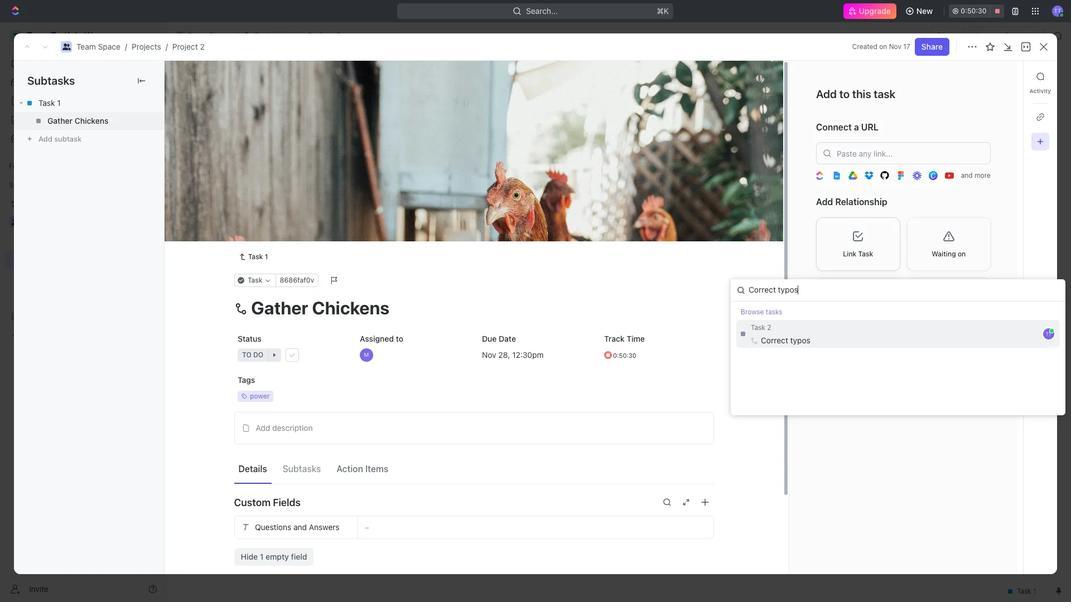 Task type: locate. For each thing, give the bounding box(es) containing it.
0 vertical spatial hide
[[579, 131, 594, 139]]

user group image inside sidebar navigation
[[11, 219, 20, 225]]

table link
[[336, 100, 358, 116]]

1 vertical spatial projects
[[132, 42, 161, 51]]

1 horizontal spatial and
[[961, 172, 973, 180]]

favorites button
[[4, 160, 43, 173]]

1 horizontal spatial task 1 link
[[234, 251, 273, 264]]

add relationship
[[816, 197, 887, 207]]

team space
[[187, 31, 231, 40]]

1 vertical spatial and
[[293, 523, 307, 532]]

tags
[[237, 375, 255, 385]]

1 vertical spatial space
[[98, 42, 120, 51]]

1 horizontal spatial subtasks
[[283, 464, 321, 474]]

0 vertical spatial add task
[[991, 71, 1024, 81]]

share button
[[930, 27, 965, 45], [915, 38, 950, 56]]

browse
[[741, 308, 764, 316]]

0 horizontal spatial add task
[[225, 232, 258, 242]]

1 vertical spatial hide
[[241, 552, 258, 562]]

1 horizontal spatial projects link
[[241, 29, 287, 42]]

items
[[365, 464, 388, 474]]

hide button
[[575, 128, 598, 142]]

0 vertical spatial project 2
[[308, 31, 341, 40]]

team up the home link
[[76, 42, 96, 51]]

1 horizontal spatial projects
[[255, 31, 284, 40]]

user group image
[[62, 44, 71, 50], [11, 219, 20, 225]]

0 vertical spatial and
[[961, 172, 973, 180]]

task sidebar content section
[[789, 61, 1023, 575]]

new
[[917, 6, 933, 16]]

0 vertical spatial task 2
[[225, 213, 249, 223]]

link task
[[843, 250, 873, 258]]

hide for hide 1 empty field
[[241, 552, 258, 562]]

task inside dropdown button
[[858, 250, 873, 258]]

user group image
[[177, 33, 184, 38]]

1 horizontal spatial space
[[209, 31, 231, 40]]

user group image up the home link
[[62, 44, 71, 50]]

0 horizontal spatial hide
[[241, 552, 258, 562]]

0 horizontal spatial team
[[76, 42, 96, 51]]

to right 'assigned'
[[396, 334, 403, 344]]

projects link
[[241, 29, 287, 42], [132, 42, 161, 51]]

activity
[[1030, 88, 1051, 94]]

and left more
[[961, 172, 973, 180]]

1 horizontal spatial hide
[[579, 131, 594, 139]]

1 horizontal spatial task 2
[[751, 323, 771, 332]]

1 button
[[250, 193, 265, 204], [251, 213, 266, 224]]

2 horizontal spatial add task
[[991, 71, 1024, 81]]

task
[[874, 88, 896, 100]]

Search for task (or subtask) name, ID, or URL text field
[[731, 280, 1066, 301]]

0 horizontal spatial subtasks
[[27, 74, 75, 87]]

0 horizontal spatial space
[[98, 42, 120, 51]]

1 vertical spatial add task button
[[286, 155, 334, 168]]

to
[[840, 88, 850, 100], [396, 334, 403, 344]]

tree
[[4, 194, 162, 345]]

share button down the "new"
[[930, 27, 965, 45]]

automations
[[976, 31, 1022, 40]]

0 vertical spatial share
[[937, 31, 958, 40]]

0 horizontal spatial task 1
[[38, 98, 61, 108]]

add
[[991, 71, 1005, 81], [816, 88, 837, 100], [300, 157, 313, 166], [816, 197, 833, 207], [225, 232, 239, 242], [256, 423, 270, 433]]

share right 17 at the top
[[922, 42, 943, 51]]

0 horizontal spatial task 2
[[225, 213, 249, 223]]

1 horizontal spatial add task
[[300, 157, 329, 166]]

space
[[209, 31, 231, 40], [98, 42, 120, 51]]

1 vertical spatial project 2
[[194, 66, 260, 85]]

share
[[937, 31, 958, 40], [922, 42, 943, 51]]

project
[[308, 31, 334, 40], [172, 42, 198, 51], [194, 66, 244, 85]]

upgrade link
[[843, 3, 897, 19]]

2 vertical spatial task 1
[[248, 253, 268, 261]]

team right user group icon
[[187, 31, 207, 40]]

task
[[1007, 71, 1024, 81], [38, 98, 55, 108], [314, 157, 329, 166], [225, 194, 242, 203], [225, 213, 242, 223], [241, 232, 258, 242], [858, 250, 873, 258], [248, 253, 263, 261], [751, 323, 765, 332]]

1 horizontal spatial add task button
[[286, 155, 334, 168]]

correct
[[761, 336, 788, 345]]

invite
[[29, 584, 48, 594]]

subtasks down home
[[27, 74, 75, 87]]

subtasks
[[27, 74, 75, 87], [283, 464, 321, 474]]

questions and answers
[[255, 523, 339, 532]]

custom fields button
[[234, 489, 714, 516]]

chickens
[[75, 116, 108, 126]]

task 1 link
[[14, 94, 164, 112], [234, 251, 273, 264]]

task sidebar navigation tab list
[[1028, 68, 1053, 151]]

share down 'new' button
[[937, 31, 958, 40]]

url
[[861, 122, 879, 132]]

⌘k
[[657, 6, 669, 16]]

2
[[336, 31, 341, 40], [200, 42, 205, 51], [247, 66, 257, 85], [265, 157, 269, 166], [244, 213, 249, 223], [767, 323, 771, 332]]

1 vertical spatial user group image
[[11, 219, 20, 225]]

1 vertical spatial task 1 link
[[234, 251, 273, 264]]

correct typos
[[761, 336, 811, 345]]

task 2
[[225, 213, 249, 223], [751, 323, 771, 332]]

0 vertical spatial space
[[209, 31, 231, 40]]

0 vertical spatial user group image
[[62, 44, 71, 50]]

0 horizontal spatial to
[[396, 334, 403, 344]]

details
[[239, 464, 267, 474]]

0 vertical spatial projects
[[255, 31, 284, 40]]

action
[[337, 464, 363, 474]]

/
[[236, 31, 239, 40], [289, 31, 292, 40], [125, 42, 127, 51], [166, 42, 168, 51]]

2 vertical spatial project
[[194, 66, 244, 85]]

and inside custom fields element
[[293, 523, 307, 532]]

calendar link
[[282, 100, 318, 116]]

1 horizontal spatial task 1
[[225, 194, 248, 203]]

custom fields element
[[234, 516, 714, 566]]

share button right 17 at the top
[[915, 38, 950, 56]]

0 horizontal spatial user group image
[[11, 219, 20, 225]]

0 horizontal spatial and
[[293, 523, 307, 532]]

to inside task sidebar content section
[[840, 88, 850, 100]]

user group image down spaces
[[11, 219, 20, 225]]

1 horizontal spatial team space link
[[174, 29, 234, 42]]

8686faf0v button
[[275, 274, 318, 287]]

typos
[[790, 336, 811, 345]]

1 vertical spatial to
[[396, 334, 403, 344]]

team space link
[[174, 29, 234, 42], [76, 42, 120, 51]]

add task
[[991, 71, 1024, 81], [300, 157, 329, 166], [225, 232, 258, 242]]

assigned
[[360, 334, 394, 344]]

assignees
[[465, 131, 498, 139]]

2 horizontal spatial add task button
[[984, 68, 1031, 85]]

custom
[[234, 497, 271, 509]]

add task button
[[984, 68, 1031, 85], [286, 155, 334, 168], [220, 231, 262, 244]]

table
[[338, 103, 358, 112]]

1 vertical spatial subtasks
[[283, 464, 321, 474]]

Edit task name text field
[[234, 297, 714, 319]]

0 vertical spatial team
[[187, 31, 207, 40]]

link task button
[[816, 217, 900, 271]]

1 vertical spatial team
[[76, 42, 96, 51]]

0 horizontal spatial projects
[[132, 42, 161, 51]]

hide inside button
[[579, 131, 594, 139]]

team space / projects / project 2
[[76, 42, 205, 51]]

0 vertical spatial 1 button
[[250, 193, 265, 204]]

space right user group icon
[[209, 31, 231, 40]]

1 vertical spatial task 2
[[751, 323, 771, 332]]

list
[[251, 103, 264, 112]]

0 vertical spatial subtasks
[[27, 74, 75, 87]]

2 vertical spatial add task
[[225, 232, 258, 242]]

projects
[[255, 31, 284, 40], [132, 42, 161, 51]]

team for team space
[[187, 31, 207, 40]]

0 vertical spatial project
[[308, 31, 334, 40]]

time
[[626, 334, 645, 344]]

action items button
[[332, 459, 393, 479]]

subtasks inside subtasks 'button'
[[283, 464, 321, 474]]

space for team space
[[209, 31, 231, 40]]

subtasks button
[[278, 459, 325, 479]]

0 horizontal spatial add task button
[[220, 231, 262, 244]]

1 horizontal spatial to
[[840, 88, 850, 100]]

this
[[852, 88, 871, 100]]

subtasks up fields
[[283, 464, 321, 474]]

project inside "link"
[[308, 31, 334, 40]]

fields
[[273, 497, 301, 509]]

created
[[852, 42, 878, 51]]

space up the home link
[[98, 42, 120, 51]]

1 horizontal spatial team
[[187, 31, 207, 40]]

1 vertical spatial 1 button
[[251, 213, 266, 224]]

project 2
[[308, 31, 341, 40], [194, 66, 260, 85]]

to left 'this'
[[840, 88, 850, 100]]

Paste any link... text field
[[816, 142, 991, 165]]

0 horizontal spatial task 1 link
[[14, 94, 164, 112]]

add to this task
[[816, 88, 896, 100]]

hide inside custom fields element
[[241, 552, 258, 562]]

0 vertical spatial to
[[840, 88, 850, 100]]

0 horizontal spatial projects link
[[132, 42, 161, 51]]

dashboards
[[27, 115, 70, 124]]

nov
[[889, 42, 902, 51]]

connect
[[816, 122, 852, 132]]

and left answers
[[293, 523, 307, 532]]



Task type: vqa. For each thing, say whether or not it's contained in the screenshot.
Custom on the bottom of the page
yes



Task type: describe. For each thing, give the bounding box(es) containing it.
in
[[207, 157, 214, 166]]

inbox link
[[4, 73, 162, 91]]

2 horizontal spatial task 1
[[248, 253, 268, 261]]

1 inside custom fields element
[[260, 552, 264, 562]]

space for team space / projects / project 2
[[98, 42, 120, 51]]

0 vertical spatial add task button
[[984, 68, 1031, 85]]

0 vertical spatial task 1 link
[[14, 94, 164, 112]]

track
[[604, 334, 624, 344]]

gather chickens link
[[14, 112, 164, 130]]

0:50:30
[[961, 7, 987, 15]]

0 horizontal spatial project 2
[[194, 66, 260, 85]]

docs link
[[4, 92, 162, 110]]

inbox
[[27, 77, 46, 86]]

automations button
[[970, 27, 1028, 44]]

assignees button
[[451, 128, 503, 142]]

relationship
[[835, 197, 887, 207]]

0 horizontal spatial project 2 link
[[172, 42, 205, 51]]

details button
[[234, 459, 272, 479]]

1 vertical spatial share
[[922, 42, 943, 51]]

answers
[[309, 523, 339, 532]]

gantt
[[379, 103, 399, 112]]

0 horizontal spatial team space link
[[76, 42, 120, 51]]

upgrade
[[859, 6, 891, 16]]

due date
[[482, 334, 516, 344]]

add description button
[[238, 420, 710, 437]]

hide for hide
[[579, 131, 594, 139]]

hide 1 empty field
[[241, 552, 307, 562]]

search...
[[526, 6, 558, 16]]

tree inside sidebar navigation
[[4, 194, 162, 345]]

description
[[272, 423, 313, 433]]

dashboards link
[[4, 111, 162, 129]]

browse tasks
[[741, 308, 783, 316]]

assigned to
[[360, 334, 403, 344]]

1 vertical spatial task 1
[[225, 194, 248, 203]]

progress
[[216, 157, 252, 166]]

status
[[237, 334, 261, 344]]

on
[[879, 42, 887, 51]]

1 horizontal spatial project 2
[[308, 31, 341, 40]]

1 horizontal spatial project 2 link
[[294, 29, 344, 42]]

tasks
[[766, 308, 783, 316]]

1 vertical spatial add task
[[300, 157, 329, 166]]

gather
[[47, 116, 73, 126]]

favorites
[[9, 162, 38, 170]]

17
[[903, 42, 910, 51]]

field
[[291, 552, 307, 562]]

1 vertical spatial project
[[172, 42, 198, 51]]

created on nov 17
[[852, 42, 910, 51]]

track time
[[604, 334, 645, 344]]

empty
[[266, 552, 289, 562]]

home link
[[4, 54, 162, 72]]

connect a url
[[816, 122, 879, 132]]

board link
[[206, 100, 230, 116]]

1 button for 1
[[250, 193, 265, 204]]

a
[[854, 122, 859, 132]]

gather chickens
[[47, 116, 108, 126]]

link
[[843, 250, 857, 258]]

0:50:30 button
[[949, 4, 1004, 18]]

and more
[[961, 172, 991, 180]]

tt
[[1046, 331, 1052, 337]]

questions
[[255, 523, 291, 532]]

home
[[27, 58, 48, 68]]

Search tasks... text field
[[932, 127, 1044, 143]]

add description
[[256, 423, 313, 433]]

team for team space / projects / project 2
[[76, 42, 96, 51]]

action items
[[337, 464, 388, 474]]

board
[[208, 103, 230, 112]]

new button
[[901, 2, 940, 20]]

more
[[975, 172, 991, 180]]

1 horizontal spatial user group image
[[62, 44, 71, 50]]

2 vertical spatial add task button
[[220, 231, 262, 244]]

date
[[499, 334, 516, 344]]

custom fields
[[234, 497, 301, 509]]

spaces
[[9, 181, 33, 189]]

in progress
[[207, 157, 252, 166]]

sidebar navigation
[[0, 22, 167, 603]]

add task for bottommost add task button
[[225, 232, 258, 242]]

to for add
[[840, 88, 850, 100]]

due
[[482, 334, 496, 344]]

0 vertical spatial task 1
[[38, 98, 61, 108]]

to for assigned
[[396, 334, 403, 344]]

add task for the top add task button
[[991, 71, 1024, 81]]

8686faf0v
[[280, 276, 314, 285]]

list link
[[248, 100, 264, 116]]

and inside task sidebar content section
[[961, 172, 973, 180]]

gantt link
[[377, 100, 399, 116]]

docs
[[27, 96, 45, 105]]

1 button for 2
[[251, 213, 266, 224]]



